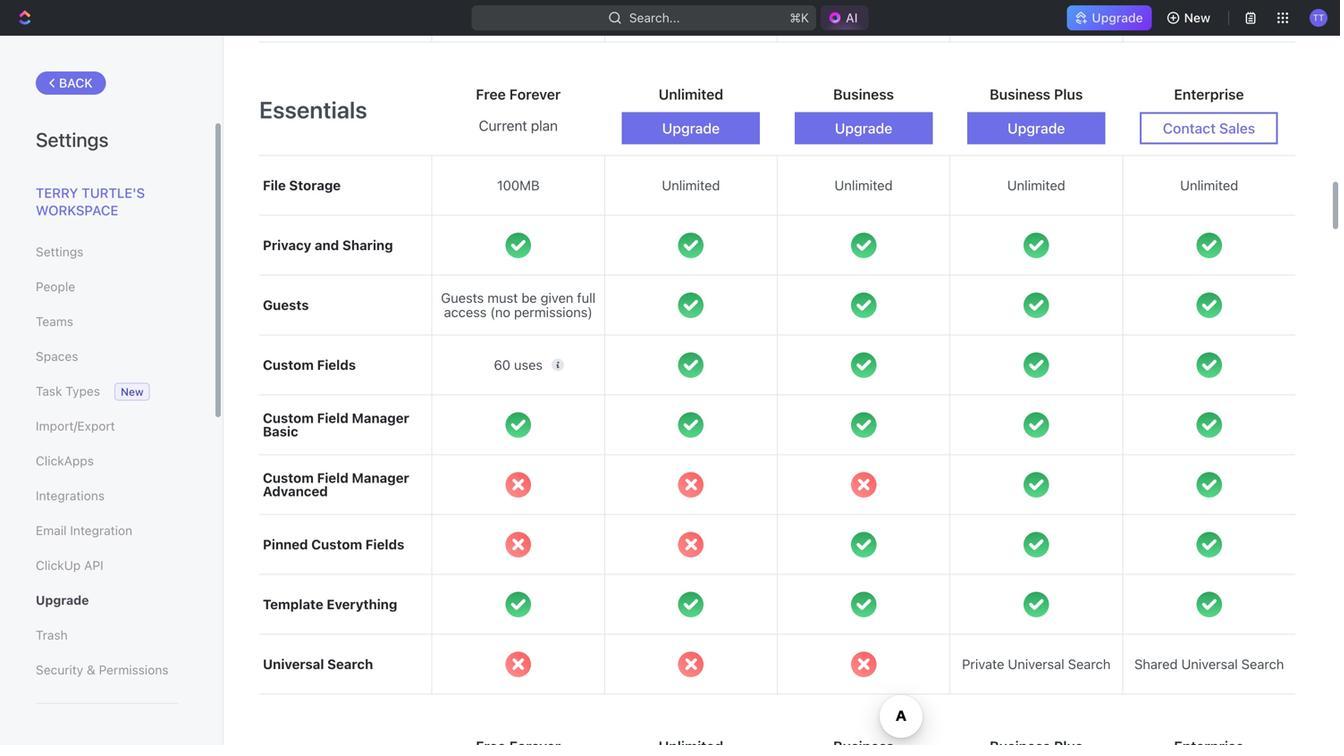 Task type: locate. For each thing, give the bounding box(es) containing it.
0 vertical spatial upgrade link
[[1067, 5, 1152, 30]]

new up 'import/export' link
[[121, 386, 144, 398]]

universal right private
[[1008, 657, 1065, 672]]

2 horizontal spatial upgrade button
[[967, 112, 1106, 144]]

teams
[[36, 314, 73, 329]]

2 horizontal spatial search
[[1242, 657, 1284, 672]]

contact
[[1163, 120, 1216, 137]]

3 search from the left
[[1242, 657, 1284, 672]]

2 horizontal spatial universal
[[1181, 657, 1238, 672]]

given
[[541, 290, 573, 306]]

2 manager from the top
[[352, 470, 409, 486]]

universal
[[263, 657, 324, 672], [1008, 657, 1065, 672], [1181, 657, 1238, 672]]

100mb
[[497, 178, 540, 193]]

1 field from the top
[[317, 410, 349, 426]]

1 horizontal spatial universal
[[1008, 657, 1065, 672]]

turtle's
[[82, 185, 145, 201]]

1 horizontal spatial business
[[990, 86, 1051, 103]]

3 upgrade button from the left
[[967, 112, 1106, 144]]

email integration link
[[36, 516, 178, 546]]

search...
[[629, 10, 680, 25]]

upgrade link
[[1067, 5, 1152, 30], [36, 586, 178, 616]]

custom down custom fields
[[263, 410, 314, 426]]

check image
[[851, 233, 876, 258], [851, 293, 876, 318], [1024, 293, 1049, 318], [678, 353, 704, 378], [851, 353, 876, 378], [1024, 353, 1049, 378], [506, 412, 531, 438], [851, 412, 876, 438], [1197, 472, 1222, 498], [1024, 532, 1049, 558], [1197, 532, 1222, 558], [1024, 592, 1049, 618], [1197, 592, 1222, 618]]

upgrade for unlimited
[[662, 120, 720, 137]]

upgrade button for business
[[795, 112, 933, 144]]

custom up basic
[[263, 357, 314, 373]]

custom inside custom field manager basic
[[263, 410, 314, 426]]

everything
[[327, 597, 397, 613]]

manager up custom field manager advanced
[[352, 410, 409, 426]]

field for basic
[[317, 410, 349, 426]]

be
[[522, 290, 537, 306]]

guests left must
[[441, 290, 484, 306]]

current
[[479, 117, 527, 134]]

forever
[[509, 86, 561, 103]]

business plus
[[990, 86, 1083, 103]]

back
[[59, 76, 93, 90]]

2 field from the top
[[317, 470, 349, 486]]

1 vertical spatial upgrade link
[[36, 586, 178, 616]]

0 vertical spatial new
[[1184, 10, 1211, 25]]

upgrade link left new 'button'
[[1067, 5, 1152, 30]]

privacy and sharing
[[263, 237, 393, 253]]

enterprise
[[1174, 86, 1244, 103]]

search for shared universal search
[[1242, 657, 1284, 672]]

0 vertical spatial field
[[317, 410, 349, 426]]

universal right shared
[[1181, 657, 1238, 672]]

guests must be given full access (no permissions)
[[441, 290, 596, 320]]

sales
[[1219, 120, 1255, 137]]

fields
[[317, 357, 356, 373], [365, 537, 404, 553]]

2 upgrade button from the left
[[795, 112, 933, 144]]

0 horizontal spatial upgrade button
[[622, 112, 760, 144]]

integrations
[[36, 489, 105, 503]]

close image
[[506, 472, 531, 498], [678, 532, 704, 558], [506, 652, 531, 678], [678, 652, 704, 678]]

settings inside settings "link"
[[36, 245, 83, 259]]

field
[[317, 410, 349, 426], [317, 470, 349, 486]]

1 business from the left
[[833, 86, 894, 103]]

pinned custom fields
[[263, 537, 404, 553]]

manager down custom field manager basic
[[352, 470, 409, 486]]

file storage
[[263, 178, 341, 193]]

settings up terry
[[36, 128, 109, 151]]

universal down template
[[263, 657, 324, 672]]

plan
[[531, 117, 558, 134]]

task types
[[36, 384, 100, 399]]

guests down privacy
[[263, 297, 309, 313]]

0 horizontal spatial new
[[121, 386, 144, 398]]

1 vertical spatial new
[[121, 386, 144, 398]]

0 vertical spatial fields
[[317, 357, 356, 373]]

custom down basic
[[263, 470, 314, 486]]

business
[[833, 86, 894, 103], [990, 86, 1051, 103]]

manager
[[352, 410, 409, 426], [352, 470, 409, 486]]

2 search from the left
[[1068, 657, 1111, 672]]

1 upgrade button from the left
[[622, 112, 760, 144]]

0 vertical spatial manager
[[352, 410, 409, 426]]

integrations link
[[36, 481, 178, 511]]

guests inside "guests must be given full access (no permissions)"
[[441, 290, 484, 306]]

fields up the everything
[[365, 537, 404, 553]]

spaces link
[[36, 342, 178, 372]]

1 horizontal spatial fields
[[365, 537, 404, 553]]

access
[[444, 305, 487, 320]]

and
[[315, 237, 339, 253]]

60 uses
[[494, 357, 543, 373]]

field down custom field manager basic
[[317, 470, 349, 486]]

storage
[[289, 178, 341, 193]]

0 horizontal spatial business
[[833, 86, 894, 103]]

business down ai
[[833, 86, 894, 103]]

close image
[[678, 472, 704, 498], [851, 472, 876, 498], [506, 532, 531, 558], [851, 652, 876, 678]]

field inside custom field manager advanced
[[317, 470, 349, 486]]

upgrade button for unlimited
[[622, 112, 760, 144]]

1 manager from the top
[[352, 410, 409, 426]]

spaces
[[36, 349, 78, 364]]

clickapps
[[36, 454, 94, 468]]

2 universal from the left
[[1008, 657, 1065, 672]]

0 horizontal spatial universal
[[263, 657, 324, 672]]

1 vertical spatial manager
[[352, 470, 409, 486]]

search
[[327, 657, 373, 672], [1068, 657, 1111, 672], [1242, 657, 1284, 672]]

3 universal from the left
[[1181, 657, 1238, 672]]

upgrade button
[[622, 112, 760, 144], [795, 112, 933, 144], [967, 112, 1106, 144]]

field right basic
[[317, 410, 349, 426]]

guests
[[441, 290, 484, 306], [263, 297, 309, 313]]

custom for custom field manager basic
[[263, 410, 314, 426]]

1 horizontal spatial guests
[[441, 290, 484, 306]]

teams link
[[36, 307, 178, 337]]

uses
[[514, 357, 543, 373]]

0 horizontal spatial guests
[[263, 297, 309, 313]]

check image
[[506, 233, 531, 258], [678, 233, 704, 258], [1024, 233, 1049, 258], [1197, 233, 1222, 258], [678, 293, 704, 318], [1197, 293, 1222, 318], [1197, 353, 1222, 378], [678, 412, 704, 438], [1024, 412, 1049, 438], [1197, 412, 1222, 438], [1024, 472, 1049, 498], [851, 532, 876, 558], [506, 592, 531, 618], [678, 592, 704, 618], [851, 592, 876, 618]]

settings link
[[36, 237, 178, 267]]

private universal search
[[962, 657, 1111, 672]]

custom inside custom field manager advanced
[[263, 470, 314, 486]]

1 horizontal spatial search
[[1068, 657, 1111, 672]]

manager inside custom field manager basic
[[352, 410, 409, 426]]

1 vertical spatial field
[[317, 470, 349, 486]]

sharing
[[342, 237, 393, 253]]

fields up custom field manager basic
[[317, 357, 356, 373]]

manager for custom field manager advanced
[[352, 470, 409, 486]]

custom field manager basic
[[263, 410, 409, 440]]

settings up people
[[36, 245, 83, 259]]

1 vertical spatial settings
[[36, 245, 83, 259]]

2 business from the left
[[990, 86, 1051, 103]]

custom
[[263, 357, 314, 373], [263, 410, 314, 426], [263, 470, 314, 486], [311, 537, 362, 553]]

security
[[36, 663, 83, 678]]

template everything
[[263, 597, 397, 613]]

new
[[1184, 10, 1211, 25], [121, 386, 144, 398]]

1 universal from the left
[[263, 657, 324, 672]]

upgrade for business
[[835, 120, 893, 137]]

clickup api link
[[36, 551, 178, 581]]

manager inside custom field manager advanced
[[352, 470, 409, 486]]

settings
[[36, 128, 109, 151], [36, 245, 83, 259]]

1 vertical spatial fields
[[365, 537, 404, 553]]

new up enterprise
[[1184, 10, 1211, 25]]

0 vertical spatial settings
[[36, 128, 109, 151]]

people link
[[36, 272, 178, 302]]

1 horizontal spatial upgrade button
[[795, 112, 933, 144]]

field inside custom field manager basic
[[317, 410, 349, 426]]

custom fields
[[263, 357, 356, 373]]

trash link
[[36, 620, 178, 651]]

1 horizontal spatial new
[[1184, 10, 1211, 25]]

business left plus
[[990, 86, 1051, 103]]

terry turtle's workspace
[[36, 185, 145, 218]]

0 horizontal spatial search
[[327, 657, 373, 672]]

2 settings from the top
[[36, 245, 83, 259]]

⌘k
[[790, 10, 809, 25]]

upgrade link down clickup api link
[[36, 586, 178, 616]]



Task type: describe. For each thing, give the bounding box(es) containing it.
current plan
[[479, 117, 558, 134]]

back link
[[36, 72, 106, 95]]

integration
[[70, 523, 132, 538]]

clickapps link
[[36, 446, 178, 477]]

basic
[[263, 424, 298, 440]]

1 search from the left
[[327, 657, 373, 672]]

new inside 'button'
[[1184, 10, 1211, 25]]

security & permissions link
[[36, 655, 178, 686]]

email
[[36, 523, 67, 538]]

email integration
[[36, 523, 132, 538]]

api
[[84, 558, 103, 573]]

custom right pinned
[[311, 537, 362, 553]]

upgrade button for business plus
[[967, 112, 1106, 144]]

business for business plus
[[990, 86, 1051, 103]]

0 horizontal spatial fields
[[317, 357, 356, 373]]

file
[[263, 178, 286, 193]]

business for business
[[833, 86, 894, 103]]

pinned
[[263, 537, 308, 553]]

contact sales button
[[1140, 112, 1278, 144]]

shared universal search
[[1135, 657, 1284, 672]]

people
[[36, 279, 75, 294]]

custom for custom field manager advanced
[[263, 470, 314, 486]]

ai button
[[821, 5, 869, 30]]

import/export
[[36, 419, 115, 434]]

custom field manager advanced
[[263, 470, 409, 499]]

tt button
[[1304, 4, 1333, 32]]

permissions
[[99, 663, 169, 678]]

60
[[494, 357, 510, 373]]

clickup
[[36, 558, 81, 573]]

0 horizontal spatial upgrade link
[[36, 586, 178, 616]]

permissions)
[[514, 305, 593, 320]]

manager for custom field manager basic
[[352, 410, 409, 426]]

task
[[36, 384, 62, 399]]

contact sales
[[1163, 120, 1255, 137]]

upgrade for business plus
[[1008, 120, 1065, 137]]

universal for private universal search
[[1008, 657, 1065, 672]]

guests for guests
[[263, 297, 309, 313]]

terry
[[36, 185, 78, 201]]

clickup api
[[36, 558, 103, 573]]

shared
[[1135, 657, 1178, 672]]

1 horizontal spatial upgrade link
[[1067, 5, 1152, 30]]

full
[[577, 290, 596, 306]]

custom for custom fields
[[263, 357, 314, 373]]

search for private universal search
[[1068, 657, 1111, 672]]

1 settings from the top
[[36, 128, 109, 151]]

types
[[66, 384, 100, 399]]

trash
[[36, 628, 68, 643]]

ai
[[846, 10, 858, 25]]

guests for guests must be given full access (no permissions)
[[441, 290, 484, 306]]

private
[[962, 657, 1004, 672]]

plus
[[1054, 86, 1083, 103]]

privacy
[[263, 237, 311, 253]]

universal for shared universal search
[[1181, 657, 1238, 672]]

security & permissions
[[36, 663, 169, 678]]

free forever
[[476, 86, 561, 103]]

import/export link
[[36, 411, 178, 442]]

must
[[488, 290, 518, 306]]

essentials
[[259, 96, 367, 123]]

field for advanced
[[317, 470, 349, 486]]

settings element
[[0, 36, 224, 746]]

workspace
[[36, 203, 118, 218]]

advanced
[[263, 484, 328, 499]]

&
[[87, 663, 95, 678]]

template
[[263, 597, 323, 613]]

(no
[[490, 305, 510, 320]]

new button
[[1159, 4, 1221, 32]]

upgrade inside the settings element
[[36, 593, 89, 608]]

tt
[[1313, 12, 1325, 23]]

free
[[476, 86, 506, 103]]

new inside the settings element
[[121, 386, 144, 398]]

universal search
[[263, 657, 373, 672]]



Task type: vqa. For each thing, say whether or not it's contained in the screenshot.
the Business
yes



